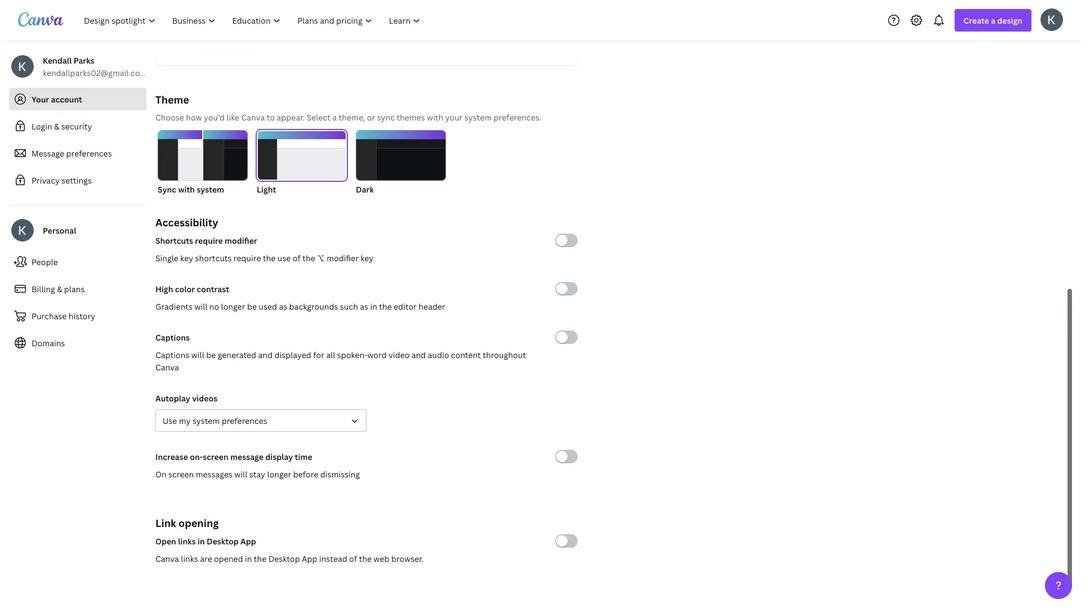 Task type: locate. For each thing, give the bounding box(es) containing it.
0 vertical spatial links
[[178, 536, 196, 547]]

history
[[69, 311, 95, 321]]

be left generated
[[206, 349, 216, 360]]

0 horizontal spatial screen
[[168, 469, 194, 479]]

0 vertical spatial require
[[195, 235, 223, 246]]

the left "use"
[[263, 253, 276, 263]]

1 and from the left
[[258, 349, 273, 360]]

on screen messages will stay longer before dismissing
[[155, 469, 360, 479]]

0 horizontal spatial key
[[180, 253, 193, 263]]

you'd
[[204, 112, 225, 122]]

1 horizontal spatial and
[[412, 349, 426, 360]]

high
[[155, 284, 173, 294]]

Light button
[[257, 130, 347, 195]]

1 vertical spatial &
[[57, 284, 62, 294]]

privacy settings
[[32, 175, 92, 186]]

1 vertical spatial captions
[[155, 349, 189, 360]]

of right "use"
[[293, 253, 301, 263]]

1 vertical spatial system
[[197, 184, 224, 195]]

Dark button
[[356, 130, 446, 195]]

longer right "no"
[[221, 301, 245, 312]]

create a design button
[[955, 9, 1032, 32]]

screen up messages
[[203, 451, 228, 462]]

will inside captions will be generated and displayed for all spoken-word video and audio content throughout canva
[[191, 349, 204, 360]]

1 horizontal spatial key
[[361, 253, 374, 263]]

0 horizontal spatial of
[[293, 253, 301, 263]]

modifier right ⌥
[[327, 253, 359, 263]]

for
[[313, 349, 324, 360]]

kendall down the 'top level navigation' element
[[206, 45, 234, 55]]

0 horizontal spatial as
[[279, 301, 287, 312]]

with left your
[[427, 112, 443, 122]]

single key shortcuts require the use of the ⌥ modifier key
[[155, 253, 374, 263]]

0 vertical spatial in
[[370, 301, 377, 312]]

message
[[32, 148, 64, 159]]

2 as from the left
[[360, 301, 368, 312]]

shortcuts require modifier
[[155, 235, 257, 246]]

use
[[278, 253, 291, 263]]

be left the used at the left of page
[[247, 301, 257, 312]]

the right opened
[[254, 553, 267, 564]]

and
[[258, 349, 273, 360], [412, 349, 426, 360]]

will left generated
[[191, 349, 204, 360]]

the left editor
[[379, 301, 392, 312]]

1 horizontal spatial with
[[427, 112, 443, 122]]

shortcuts
[[195, 253, 232, 263]]

app up opened
[[240, 536, 256, 547]]

0 horizontal spatial kendall
[[43, 55, 72, 66]]

kendall for kendall parks kendallparks02@gmail.com
[[43, 55, 72, 66]]

appear.
[[277, 112, 305, 122]]

1 horizontal spatial app
[[302, 553, 317, 564]]

1 vertical spatial app
[[302, 553, 317, 564]]

0 horizontal spatial preferences
[[66, 148, 112, 159]]

on
[[155, 469, 166, 479]]

preferences up message
[[222, 415, 267, 426]]

0 horizontal spatial in
[[198, 536, 205, 547]]

and right video on the bottom left of the page
[[412, 349, 426, 360]]

0 horizontal spatial modifier
[[225, 235, 257, 246]]

system inside button
[[197, 184, 224, 195]]

captions will be generated and displayed for all spoken-word video and audio content throughout canva
[[155, 349, 526, 373]]

select
[[307, 112, 331, 122]]

2 vertical spatial system
[[193, 415, 220, 426]]

purchase history link
[[9, 305, 146, 327]]

key right single
[[180, 253, 193, 263]]

kendall inside kendall parks kendallparks02@gmail.com
[[43, 55, 72, 66]]

desktop up opened
[[207, 536, 239, 547]]

parks up kendallparks02@gmail.com on the left top
[[74, 55, 94, 66]]

1 horizontal spatial longer
[[267, 469, 291, 479]]

theme
[[155, 93, 189, 106]]

video
[[389, 349, 410, 360]]

open
[[155, 536, 176, 547]]

1 vertical spatial modifier
[[327, 253, 359, 263]]

links down link opening
[[178, 536, 196, 547]]

1 vertical spatial with
[[178, 184, 195, 195]]

1 horizontal spatial parks
[[236, 45, 256, 55]]

1 vertical spatial a
[[332, 112, 337, 122]]

require up shortcuts
[[195, 235, 223, 246]]

longer
[[221, 301, 245, 312], [267, 469, 291, 479]]

kendall parks kendallparks02@gmail.com
[[43, 55, 147, 78]]

0 vertical spatial will
[[195, 301, 207, 312]]

0 vertical spatial screen
[[203, 451, 228, 462]]

screen down 'increase'
[[168, 469, 194, 479]]

links
[[178, 536, 196, 547], [181, 553, 198, 564]]

1 vertical spatial will
[[191, 349, 204, 360]]

0 horizontal spatial app
[[240, 536, 256, 547]]

system for use my system preferences
[[193, 415, 220, 426]]

0 vertical spatial &
[[54, 121, 59, 131]]

or
[[367, 112, 375, 122]]

as right the used at the left of page
[[279, 301, 287, 312]]

before
[[293, 469, 318, 479]]

key right ⌥
[[361, 253, 374, 263]]

stay
[[249, 469, 265, 479]]

canva down open
[[155, 553, 179, 564]]

will
[[195, 301, 207, 312], [191, 349, 204, 360], [234, 469, 247, 479]]

are
[[200, 553, 212, 564]]

system right my
[[193, 415, 220, 426]]

1 vertical spatial canva
[[155, 362, 179, 373]]

preferences down login & security link
[[66, 148, 112, 159]]

2 and from the left
[[412, 349, 426, 360]]

1 captions from the top
[[155, 332, 190, 343]]

2 vertical spatial in
[[245, 553, 252, 564]]

create
[[964, 15, 989, 26]]

0 vertical spatial system
[[465, 112, 492, 122]]

design
[[997, 15, 1023, 26]]

a right 'select'
[[332, 112, 337, 122]]

with inside button
[[178, 184, 195, 195]]

privacy
[[32, 175, 60, 186]]

Sync with system button
[[158, 130, 248, 195]]

1 vertical spatial require
[[234, 253, 261, 263]]

& left plans
[[57, 284, 62, 294]]

parks down the 'top level navigation' element
[[236, 45, 256, 55]]

the
[[263, 253, 276, 263], [303, 253, 315, 263], [379, 301, 392, 312], [254, 553, 267, 564], [359, 553, 372, 564]]

messages
[[196, 469, 233, 479]]

0 vertical spatial longer
[[221, 301, 245, 312]]

0 vertical spatial preferences
[[66, 148, 112, 159]]

modifier up single key shortcuts require the use of the ⌥ modifier key
[[225, 235, 257, 246]]

in right such at the left
[[370, 301, 377, 312]]

system right your
[[465, 112, 492, 122]]

people link
[[9, 251, 146, 273]]

1 horizontal spatial be
[[247, 301, 257, 312]]

a inside 'dropdown button'
[[991, 15, 996, 26]]

0 horizontal spatial be
[[206, 349, 216, 360]]

the left ⌥
[[303, 253, 315, 263]]

all
[[326, 349, 335, 360]]

desktop left instead
[[268, 553, 300, 564]]

in up the are
[[198, 536, 205, 547]]

preferences inside button
[[222, 415, 267, 426]]

link opening
[[155, 516, 219, 530]]

0 vertical spatial be
[[247, 301, 257, 312]]

links for are
[[181, 553, 198, 564]]

and left displayed
[[258, 349, 273, 360]]

1 horizontal spatial a
[[991, 15, 996, 26]]

browser.
[[391, 553, 424, 564]]

0 vertical spatial canva
[[241, 112, 265, 122]]

opened
[[214, 553, 243, 564]]

desktop
[[207, 536, 239, 547], [268, 553, 300, 564]]

0 horizontal spatial and
[[258, 349, 273, 360]]

color
[[175, 284, 195, 294]]

canva
[[241, 112, 265, 122], [155, 362, 179, 373], [155, 553, 179, 564]]

settings
[[62, 175, 92, 186]]

app
[[240, 536, 256, 547], [302, 553, 317, 564]]

require right shortcuts
[[234, 253, 261, 263]]

system
[[465, 112, 492, 122], [197, 184, 224, 195], [193, 415, 220, 426]]

0 vertical spatial captions
[[155, 332, 190, 343]]

2 captions from the top
[[155, 349, 189, 360]]

0 vertical spatial of
[[293, 253, 301, 263]]

kendall parks
[[206, 45, 256, 55]]

0 vertical spatial a
[[991, 15, 996, 26]]

captions inside captions will be generated and displayed for all spoken-word video and audio content throughout canva
[[155, 349, 189, 360]]

1 vertical spatial longer
[[267, 469, 291, 479]]

1 horizontal spatial require
[[234, 253, 261, 263]]

high color contrast
[[155, 284, 229, 294]]

kendall parks image
[[1041, 8, 1063, 31]]

1 vertical spatial be
[[206, 349, 216, 360]]

with right sync
[[178, 184, 195, 195]]

1 horizontal spatial preferences
[[222, 415, 267, 426]]

1 vertical spatial links
[[181, 553, 198, 564]]

dismissing
[[320, 469, 360, 479]]

with
[[427, 112, 443, 122], [178, 184, 195, 195]]

canva left to
[[241, 112, 265, 122]]

header
[[419, 301, 445, 312]]

1 horizontal spatial as
[[360, 301, 368, 312]]

0 horizontal spatial a
[[332, 112, 337, 122]]

parks
[[236, 45, 256, 55], [74, 55, 94, 66]]

&
[[54, 121, 59, 131], [57, 284, 62, 294]]

system up accessibility
[[197, 184, 224, 195]]

1 horizontal spatial desktop
[[268, 553, 300, 564]]

0 horizontal spatial desktop
[[207, 536, 239, 547]]

1 horizontal spatial kendall
[[206, 45, 234, 55]]

as right such at the left
[[360, 301, 368, 312]]

2 vertical spatial will
[[234, 469, 247, 479]]

purchase history
[[32, 311, 95, 321]]

1 horizontal spatial of
[[349, 553, 357, 564]]

top level navigation element
[[77, 9, 430, 32]]

kendall up your account
[[43, 55, 72, 66]]

generated
[[218, 349, 256, 360]]

0 horizontal spatial with
[[178, 184, 195, 195]]

message preferences
[[32, 148, 112, 159]]

of right instead
[[349, 553, 357, 564]]

links left the are
[[181, 553, 198, 564]]

canva up autoplay
[[155, 362, 179, 373]]

longer down display
[[267, 469, 291, 479]]

parks for kendall parks kendallparks02@gmail.com
[[74, 55, 94, 66]]

will left "no"
[[195, 301, 207, 312]]

in right opened
[[245, 553, 252, 564]]

0 horizontal spatial parks
[[74, 55, 94, 66]]

app left instead
[[302, 553, 317, 564]]

1 vertical spatial preferences
[[222, 415, 267, 426]]

captions up autoplay
[[155, 349, 189, 360]]

system inside button
[[193, 415, 220, 426]]

captions down the gradients at the left of page
[[155, 332, 190, 343]]

videos
[[192, 393, 217, 403]]

display
[[265, 451, 293, 462]]

0 horizontal spatial longer
[[221, 301, 245, 312]]

0 vertical spatial with
[[427, 112, 443, 122]]

2 horizontal spatial in
[[370, 301, 377, 312]]

login & security link
[[9, 115, 146, 137]]

will left stay
[[234, 469, 247, 479]]

parks inside kendall parks kendallparks02@gmail.com
[[74, 55, 94, 66]]

create a design
[[964, 15, 1023, 26]]

1 horizontal spatial screen
[[203, 451, 228, 462]]

1 vertical spatial screen
[[168, 469, 194, 479]]

in
[[370, 301, 377, 312], [198, 536, 205, 547], [245, 553, 252, 564]]

& right login
[[54, 121, 59, 131]]

be
[[247, 301, 257, 312], [206, 349, 216, 360]]

such
[[340, 301, 358, 312]]

a left design
[[991, 15, 996, 26]]

canva inside theme choose how you'd like canva to appear. select a theme, or sync themes with your system preferences.
[[241, 112, 265, 122]]

require
[[195, 235, 223, 246], [234, 253, 261, 263]]

kendall
[[206, 45, 234, 55], [43, 55, 72, 66]]

domains
[[32, 338, 65, 348]]



Task type: vqa. For each thing, say whether or not it's contained in the screenshot.
LINKS corresponding to in
yes



Task type: describe. For each thing, give the bounding box(es) containing it.
kendall for kendall parks
[[206, 45, 234, 55]]

0 vertical spatial modifier
[[225, 235, 257, 246]]

content
[[451, 349, 481, 360]]

0 vertical spatial app
[[240, 536, 256, 547]]

2 vertical spatial canva
[[155, 553, 179, 564]]

your
[[32, 94, 49, 104]]

system inside theme choose how you'd like canva to appear. select a theme, or sync themes with your system preferences.
[[465, 112, 492, 122]]

theme choose how you'd like canva to appear. select a theme, or sync themes with your system preferences.
[[155, 93, 541, 122]]

autoplay
[[155, 393, 190, 403]]

opening
[[178, 516, 219, 530]]

accessibility
[[155, 215, 218, 229]]

billing & plans
[[32, 284, 85, 294]]

billing & plans link
[[9, 278, 146, 300]]

increase
[[155, 451, 188, 462]]

on-
[[190, 451, 203, 462]]

links for in
[[178, 536, 196, 547]]

login & security
[[32, 121, 92, 131]]

to
[[267, 112, 275, 122]]

preferences.
[[494, 112, 541, 122]]

1 horizontal spatial modifier
[[327, 253, 359, 263]]

increase on-screen message display time
[[155, 451, 312, 462]]

editor
[[394, 301, 417, 312]]

billing
[[32, 284, 55, 294]]

like
[[227, 112, 239, 122]]

throughout
[[483, 349, 526, 360]]

domains link
[[9, 332, 146, 354]]

gradients will no longer be used as backgrounds such as in the editor header
[[155, 301, 445, 312]]

used
[[259, 301, 277, 312]]

audio
[[428, 349, 449, 360]]

1 key from the left
[[180, 253, 193, 263]]

spoken-
[[337, 349, 367, 360]]

displayed
[[274, 349, 311, 360]]

kendallparks02@gmail.com
[[43, 67, 147, 78]]

open links in desktop app
[[155, 536, 256, 547]]

account
[[51, 94, 82, 104]]

gradients
[[155, 301, 193, 312]]

parks for kendall parks
[[236, 45, 256, 55]]

with inside theme choose how you'd like canva to appear. select a theme, or sync themes with your system preferences.
[[427, 112, 443, 122]]

purchase
[[32, 311, 67, 321]]

be inside captions will be generated and displayed for all spoken-word video and audio content throughout canva
[[206, 349, 216, 360]]

a inside theme choose how you'd like canva to appear. select a theme, or sync themes with your system preferences.
[[332, 112, 337, 122]]

themes
[[397, 112, 425, 122]]

sync
[[158, 184, 176, 195]]

your account
[[32, 94, 82, 104]]

my
[[179, 415, 191, 426]]

backgrounds
[[289, 301, 338, 312]]

your
[[445, 112, 463, 122]]

word
[[367, 349, 387, 360]]

contrast
[[197, 284, 229, 294]]

how
[[186, 112, 202, 122]]

& for billing
[[57, 284, 62, 294]]

people
[[32, 257, 58, 267]]

use
[[163, 415, 177, 426]]

no
[[209, 301, 219, 312]]

captions for captions
[[155, 332, 190, 343]]

0 horizontal spatial require
[[195, 235, 223, 246]]

1 vertical spatial desktop
[[268, 553, 300, 564]]

1 as from the left
[[279, 301, 287, 312]]

will for no
[[195, 301, 207, 312]]

the left web
[[359, 553, 372, 564]]

canva links are opened in the desktop app instead of the web browser.
[[155, 553, 424, 564]]

single
[[155, 253, 178, 263]]

message preferences link
[[9, 142, 146, 164]]

plans
[[64, 284, 85, 294]]

time
[[295, 451, 312, 462]]

instead
[[319, 553, 347, 564]]

use my system preferences
[[163, 415, 267, 426]]

system for sync with system
[[197, 184, 224, 195]]

⌥
[[317, 253, 325, 263]]

security
[[61, 121, 92, 131]]

captions for captions will be generated and displayed for all spoken-word video and audio content throughout canva
[[155, 349, 189, 360]]

will for be
[[191, 349, 204, 360]]

autoplay videos
[[155, 393, 217, 403]]

1 vertical spatial of
[[349, 553, 357, 564]]

2 key from the left
[[361, 253, 374, 263]]

canva inside captions will be generated and displayed for all spoken-word video and audio content throughout canva
[[155, 362, 179, 373]]

shortcuts
[[155, 235, 193, 246]]

Use my system preferences button
[[155, 409, 367, 432]]

& for login
[[54, 121, 59, 131]]

choose
[[155, 112, 184, 122]]

1 vertical spatial in
[[198, 536, 205, 547]]

light
[[257, 184, 276, 195]]

privacy settings link
[[9, 169, 146, 191]]

theme,
[[339, 112, 365, 122]]

web
[[374, 553, 389, 564]]

link
[[155, 516, 176, 530]]

dark
[[356, 184, 374, 195]]

sync
[[377, 112, 395, 122]]

0 vertical spatial desktop
[[207, 536, 239, 547]]

message
[[230, 451, 263, 462]]

1 horizontal spatial in
[[245, 553, 252, 564]]

personal
[[43, 225, 76, 236]]



